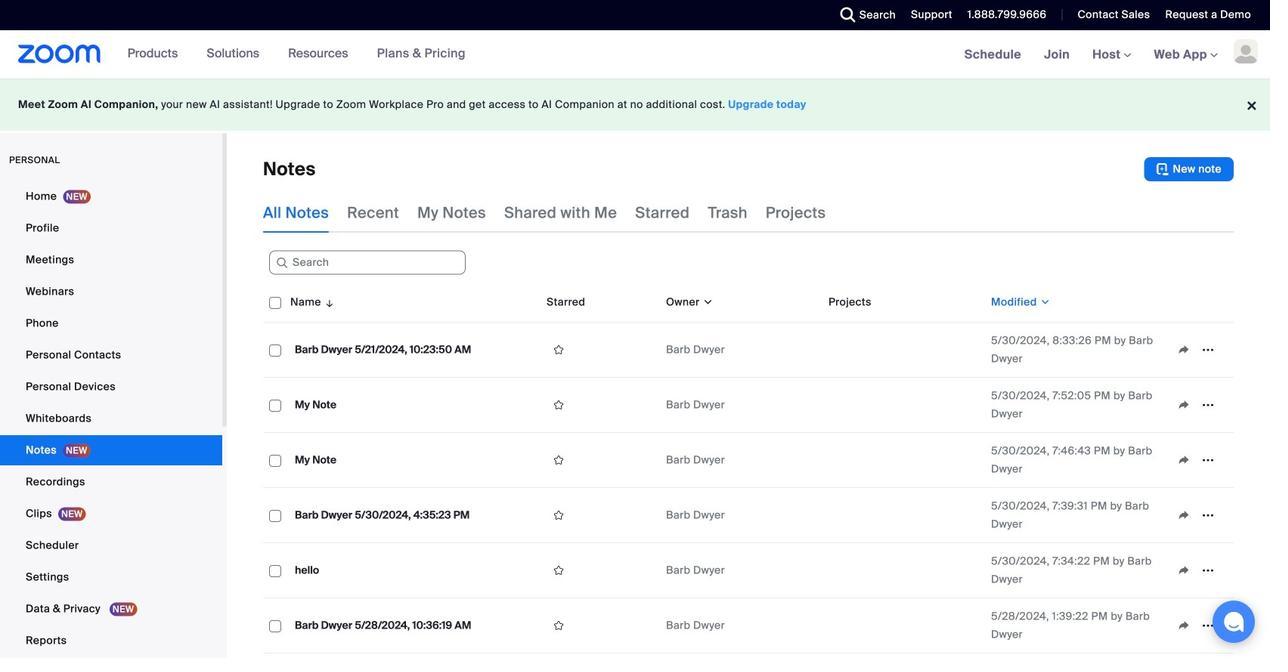 Task type: describe. For each thing, give the bounding box(es) containing it.
arrow down image
[[321, 294, 335, 312]]

click to star the note hello image
[[547, 564, 571, 578]]

click to star the note my note image for 3rd cell
[[547, 454, 571, 468]]

product information navigation
[[101, 30, 477, 79]]

2 cell from the top
[[823, 378, 986, 434]]

open chat image
[[1224, 612, 1245, 633]]

cell for click to star the note barb dwyer 5/30/2024, 4:35:23 pm image
[[823, 489, 986, 544]]

click to star the note barb dwyer 5/30/2024, 4:35:23 pm image
[[547, 509, 571, 523]]

cell for click to star the note hello image
[[823, 544, 986, 599]]

down image
[[700, 295, 714, 310]]

zoom logo image
[[18, 45, 101, 64]]



Task type: vqa. For each thing, say whether or not it's contained in the screenshot.
CLICK TO STAR THE NOTE BARB DWYER 5/30/2024, 4:35:23 PM icon
yes



Task type: locate. For each thing, give the bounding box(es) containing it.
4 cell from the top
[[823, 489, 986, 544]]

banner
[[0, 30, 1271, 80]]

click to star the note my note image up click to star the note barb dwyer 5/30/2024, 4:35:23 pm image
[[547, 454, 571, 468]]

personal menu menu
[[0, 182, 222, 658]]

cell
[[823, 323, 986, 378], [823, 378, 986, 434], [823, 434, 986, 489], [823, 489, 986, 544], [823, 544, 986, 599], [823, 599, 986, 654]]

1 click to star the note my note image from the top
[[547, 399, 571, 412]]

2 click to star the note my note image from the top
[[547, 454, 571, 468]]

meetings navigation
[[954, 30, 1271, 80]]

click to star the note barb dwyer 5/28/2024, 10:36:19 am image
[[547, 620, 571, 633]]

click to star the note my note image for 2nd cell from the top
[[547, 399, 571, 412]]

footer
[[0, 79, 1271, 131]]

application
[[263, 157, 1235, 182], [263, 283, 1235, 654]]

cell for click to star the note barb dwyer 5/21/2024, 10:23:50 am image at left
[[823, 323, 986, 378]]

Search text field
[[269, 251, 466, 275]]

3 cell from the top
[[823, 434, 986, 489]]

cell for the click to star the note barb dwyer 5/28/2024, 10:36:19 am image
[[823, 599, 986, 654]]

1 vertical spatial application
[[263, 283, 1235, 654]]

0 vertical spatial click to star the note my note image
[[547, 399, 571, 412]]

click to star the note barb dwyer 5/21/2024, 10:23:50 am image
[[547, 343, 571, 357]]

2 application from the top
[[263, 283, 1235, 654]]

6 cell from the top
[[823, 599, 986, 654]]

1 cell from the top
[[823, 323, 986, 378]]

profile picture image
[[1235, 39, 1259, 64]]

click to star the note my note image down click to star the note barb dwyer 5/21/2024, 10:23:50 am image at left
[[547, 399, 571, 412]]

0 vertical spatial application
[[263, 157, 1235, 182]]

1 vertical spatial click to star the note my note image
[[547, 454, 571, 468]]

tabs of all notes page tab list
[[263, 194, 826, 233]]

5 cell from the top
[[823, 544, 986, 599]]

1 application from the top
[[263, 157, 1235, 182]]

click to star the note my note image
[[547, 399, 571, 412], [547, 454, 571, 468]]



